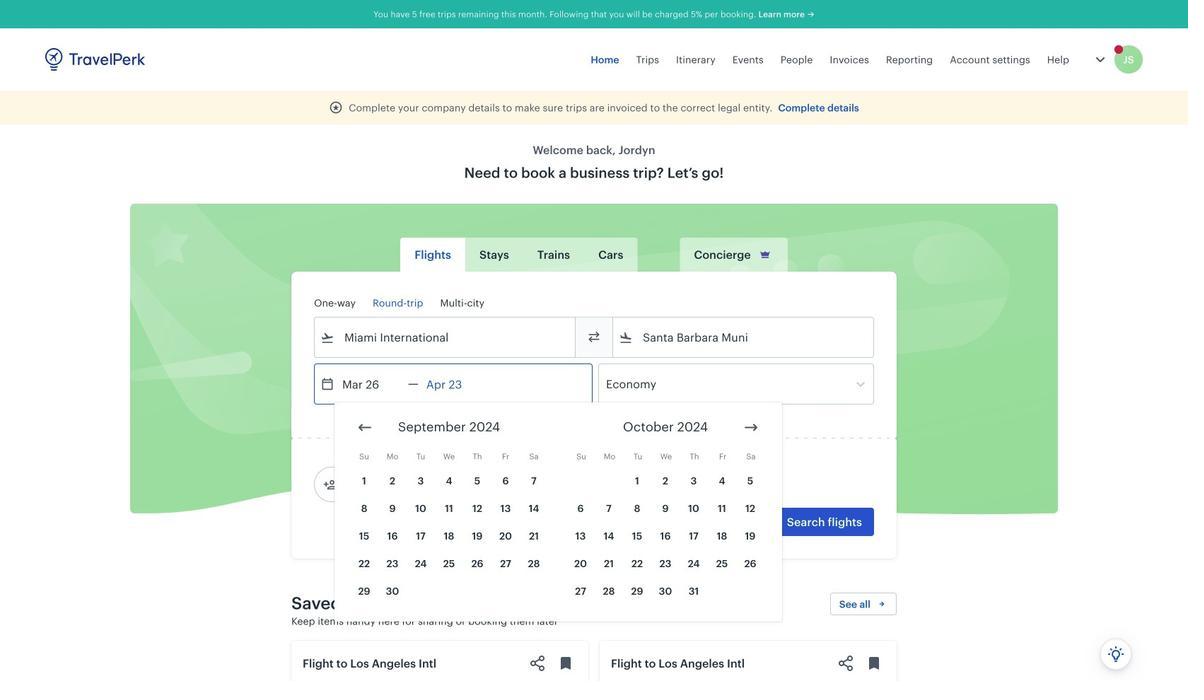 Task type: describe. For each thing, give the bounding box(es) containing it.
move backward to switch to the previous month. image
[[356, 419, 373, 436]]

calendar application
[[335, 402, 1188, 622]]

Depart text field
[[335, 364, 408, 404]]

From search field
[[335, 326, 557, 349]]

To search field
[[633, 326, 855, 349]]



Task type: locate. For each thing, give the bounding box(es) containing it.
Return text field
[[419, 364, 492, 404]]

Add first traveler search field
[[337, 473, 484, 496]]

move forward to switch to the next month. image
[[743, 419, 760, 436]]



